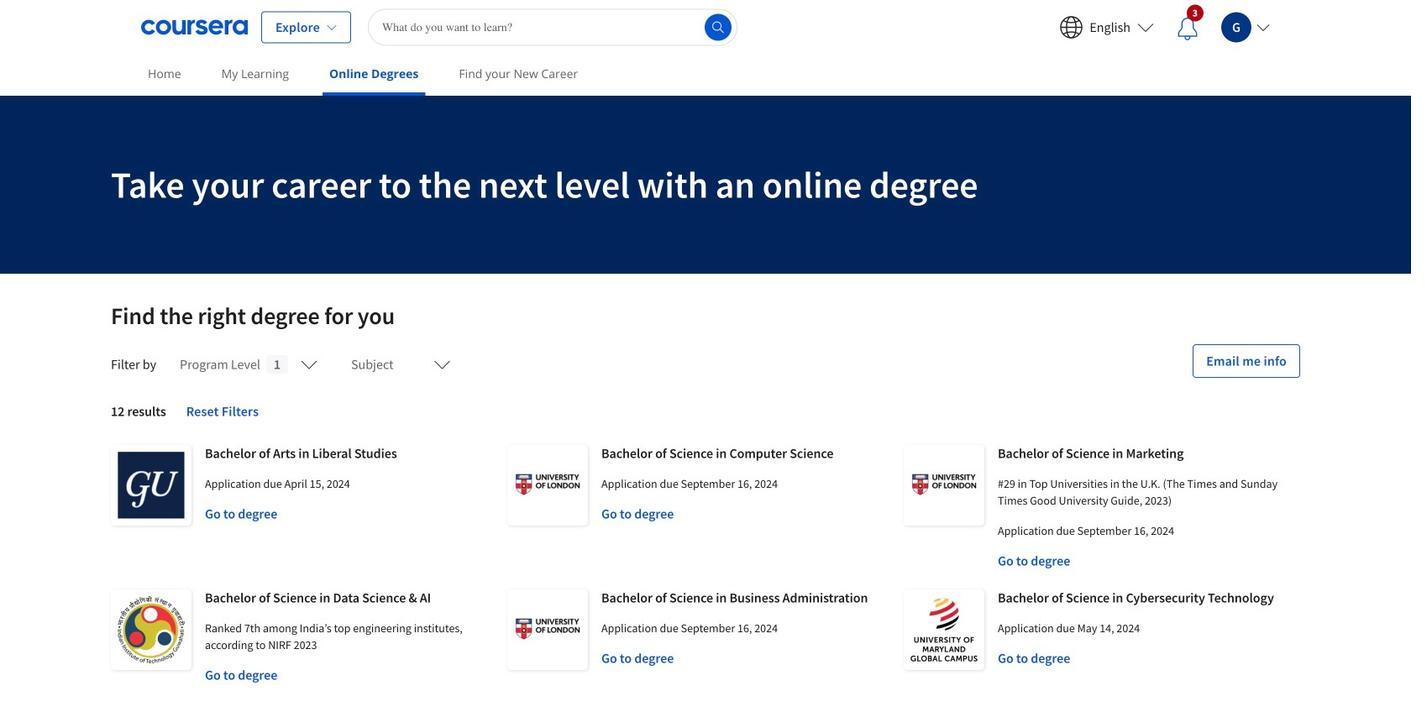 Task type: locate. For each thing, give the bounding box(es) containing it.
What do you want to learn? text field
[[368, 9, 738, 46]]

university of maryland global campus image
[[904, 590, 985, 670]]

indian institute of technology guwahati image
[[111, 590, 192, 670]]

coursera image
[[141, 14, 248, 41]]

university of london image
[[507, 445, 588, 526], [904, 445, 985, 526], [507, 590, 588, 670]]

None search field
[[368, 9, 738, 46]]



Task type: vqa. For each thing, say whether or not it's contained in the screenshot.
1st Slides group from the bottom of the page
no



Task type: describe. For each thing, give the bounding box(es) containing it.
georgetown university image
[[111, 445, 192, 526]]



